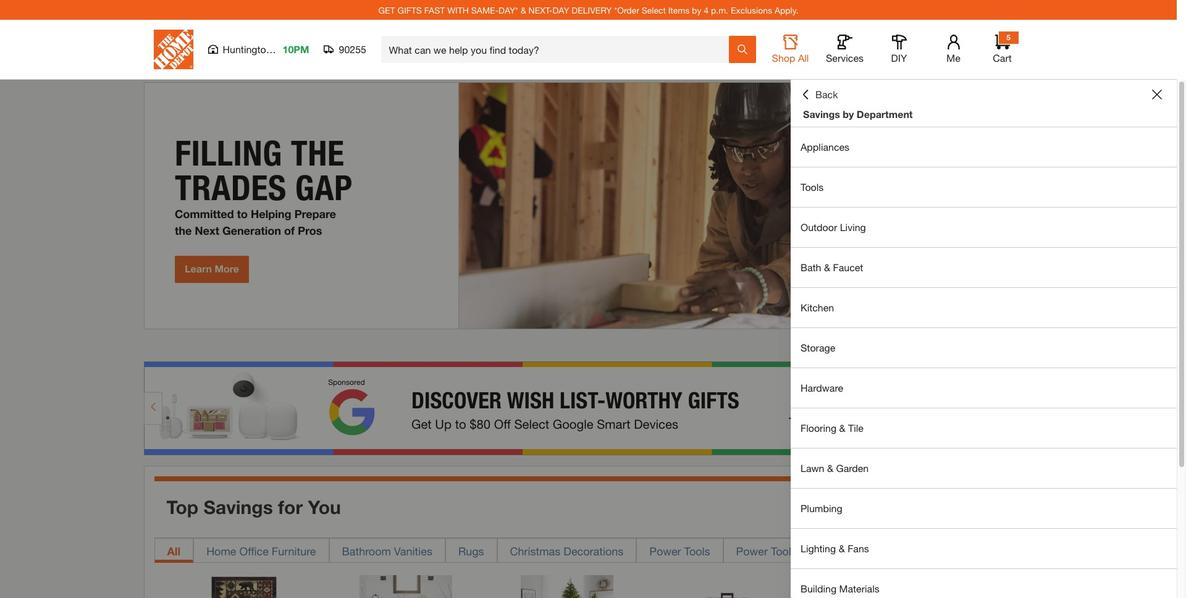 Task type: locate. For each thing, give the bounding box(es) containing it.
10pm
[[283, 43, 309, 55]]

& for lighting
[[839, 543, 845, 554]]

building materials link
[[791, 569, 1177, 598]]

bath & faucet link
[[791, 248, 1177, 287]]

lawn & garden
[[801, 462, 869, 474]]

menu
[[791, 127, 1177, 598]]

huntington park
[[223, 43, 295, 55]]

savings
[[803, 108, 840, 120], [204, 496, 273, 518]]

building
[[801, 583, 837, 595]]

next-
[[529, 5, 553, 15]]

flooring & tile link
[[791, 408, 1177, 448]]

all
[[798, 52, 809, 64], [167, 544, 181, 558]]

tools up outdoor
[[801, 181, 824, 193]]

2 power from the left
[[736, 544, 768, 558]]

& right 'lawn'
[[827, 462, 834, 474]]

p.m.
[[711, 5, 729, 15]]

& inside lighting & fans link
[[839, 543, 845, 554]]

feedback link image
[[1170, 209, 1187, 276]]

furniture
[[272, 544, 316, 558]]

tools
[[801, 181, 824, 193], [684, 544, 710, 558]]

90255
[[339, 43, 366, 55]]

vanities
[[394, 544, 433, 558]]

rugs button
[[446, 538, 497, 563]]

tile
[[849, 422, 864, 434]]

flooring
[[801, 422, 837, 434]]

tools inside button
[[684, 544, 710, 558]]

day
[[553, 5, 569, 15]]

outdoor
[[801, 221, 838, 233]]

get gifts fast with same-day* & next-day delivery *order select items by 4 p.m. exclusions apply.
[[378, 5, 799, 15]]

0 horizontal spatial savings
[[204, 496, 273, 518]]

& right bath
[[824, 261, 831, 273]]

diy button
[[880, 35, 919, 64]]

plumbing link
[[791, 489, 1177, 528]]

tools link
[[791, 167, 1177, 207]]

garden
[[836, 462, 869, 474]]

christmas decorations
[[510, 544, 624, 558]]

& inside flooring & tile link
[[840, 422, 846, 434]]

0 horizontal spatial by
[[692, 5, 702, 15]]

1 vertical spatial all
[[167, 544, 181, 558]]

power tools button
[[637, 538, 723, 563]]

decorations
[[564, 544, 624, 558]]

outdoor living link
[[791, 208, 1177, 247]]

1 horizontal spatial savings
[[803, 108, 840, 120]]

appliances
[[801, 141, 850, 153]]

savings up office at bottom
[[204, 496, 273, 518]]

1 power from the left
[[650, 544, 681, 558]]

same-
[[471, 5, 499, 15]]

power tools
[[650, 544, 710, 558]]

4
[[704, 5, 709, 15]]

accessories
[[795, 544, 855, 558]]

power for power tools
[[650, 544, 681, 558]]

& left tile
[[840, 422, 846, 434]]

& for bath
[[824, 261, 831, 273]]

services button
[[825, 35, 865, 64]]

What can we help you find today? search field
[[389, 36, 728, 62]]

&
[[521, 5, 526, 15], [824, 261, 831, 273], [840, 422, 846, 434], [827, 462, 834, 474], [839, 543, 845, 554]]

1 vertical spatial by
[[843, 108, 854, 120]]

1 horizontal spatial by
[[843, 108, 854, 120]]

*order
[[614, 5, 639, 15]]

hardware link
[[791, 368, 1177, 408]]

& left fans
[[839, 543, 845, 554]]

buffalo bear brown/red 5 ft. x 7 ft. indoor area rug image
[[198, 575, 291, 598]]

fast
[[424, 5, 445, 15]]

0 vertical spatial tools
[[801, 181, 824, 193]]

by
[[692, 5, 702, 15], [843, 108, 854, 120]]

0 horizontal spatial power
[[650, 544, 681, 558]]

& inside lawn & garden "link"
[[827, 462, 834, 474]]

all right shop
[[798, 52, 809, 64]]

0 vertical spatial savings
[[803, 108, 840, 120]]

by left the 4
[[692, 5, 702, 15]]

by left department
[[843, 108, 854, 120]]

0 vertical spatial all
[[798, 52, 809, 64]]

5
[[1007, 33, 1011, 42]]

home
[[206, 544, 236, 558]]

savings down back button
[[803, 108, 840, 120]]

appliances link
[[791, 127, 1177, 167]]

shop all
[[772, 52, 809, 64]]

storage
[[801, 342, 836, 353]]

cart
[[993, 52, 1012, 64]]

0 horizontal spatial tools
[[684, 544, 710, 558]]

1 horizontal spatial tools
[[801, 181, 824, 193]]

1 horizontal spatial all
[[798, 52, 809, 64]]

& for flooring
[[840, 422, 846, 434]]

power
[[650, 544, 681, 558], [736, 544, 768, 558]]

savings by department
[[803, 108, 913, 120]]

1 horizontal spatial power
[[736, 544, 768, 558]]

power tool accessories
[[736, 544, 855, 558]]

storage link
[[791, 328, 1177, 368]]

day*
[[499, 5, 519, 15]]

home office furniture
[[206, 544, 316, 558]]

power for power tool accessories
[[736, 544, 768, 558]]

lawn & garden link
[[791, 449, 1177, 488]]

tools up "m18 fuel 18-v lithium-ion brushless cordless hammer drill and impact driver combo kit (2-tool) with router" image
[[684, 544, 710, 558]]

exclusions
[[731, 5, 773, 15]]

shop all button
[[771, 35, 811, 64]]

all down top
[[167, 544, 181, 558]]

& inside bath & faucet 'link'
[[824, 261, 831, 273]]

1 vertical spatial tools
[[684, 544, 710, 558]]



Task type: vqa. For each thing, say whether or not it's contained in the screenshot.
the rightmost by
yes



Task type: describe. For each thing, give the bounding box(es) containing it.
0 horizontal spatial all
[[167, 544, 181, 558]]

faucet
[[833, 261, 864, 273]]

bathroom vanities
[[342, 544, 433, 558]]

cart 5
[[993, 33, 1012, 64]]

bath & faucet
[[801, 261, 864, 273]]

flooring & tile
[[801, 422, 864, 434]]

building materials
[[801, 583, 880, 595]]

materials
[[840, 583, 880, 595]]

bath
[[801, 261, 822, 273]]

plumbing
[[801, 502, 843, 514]]

department
[[857, 108, 913, 120]]

gifts
[[398, 5, 422, 15]]

outdoor living
[[801, 221, 866, 233]]

christmas
[[510, 544, 561, 558]]

power tool accessories button
[[723, 538, 868, 563]]

lighting & fans
[[801, 543, 869, 554]]

lawn
[[801, 462, 825, 474]]

fans
[[848, 543, 869, 554]]

me
[[947, 52, 961, 64]]

services
[[826, 52, 864, 64]]

you
[[308, 496, 341, 518]]

items
[[668, 5, 690, 15]]

apply.
[[775, 5, 799, 15]]

christmas decorations button
[[497, 538, 637, 563]]

bathroom vanities button
[[329, 538, 446, 563]]

the home depot logo image
[[154, 30, 193, 69]]

menu containing appliances
[[791, 127, 1177, 598]]

6 ft. pre-lit green fir artificial christmas tree with 350 led lights 9 functional multi-color remote controller image
[[521, 575, 614, 598]]

hardware
[[801, 382, 844, 394]]

all button
[[154, 538, 194, 563]]

back
[[816, 88, 838, 100]]

home office furniture button
[[194, 538, 329, 563]]

rugs
[[458, 544, 484, 558]]

lighting & fans link
[[791, 529, 1177, 569]]

sonoma 48 in. w x 22 in. d x 34 in. h single sink bath vanity in almond latte with carrara marble top image
[[359, 575, 452, 598]]

park
[[274, 43, 295, 55]]

kitchen link
[[791, 288, 1177, 328]]

shop
[[772, 52, 796, 64]]

lighting
[[801, 543, 836, 554]]

img for filling the trades gap committed to helping prepare  the next generation of pros image
[[144, 82, 1034, 329]]

select
[[642, 5, 666, 15]]

m18 fuel 18-v lithium-ion brushless cordless hammer drill and impact driver combo kit (2-tool) with router image
[[683, 575, 776, 598]]

47.2 in. h x 39.4 in. w gray wood shoe storage cabinet with 3 drawers fits up to 30-shoes image
[[844, 575, 937, 598]]

bathroom
[[342, 544, 391, 558]]

0 vertical spatial by
[[692, 5, 702, 15]]

drawer close image
[[1153, 90, 1162, 99]]

1 vertical spatial savings
[[204, 496, 273, 518]]

top
[[167, 496, 198, 518]]

& right day* at the top left
[[521, 5, 526, 15]]

living
[[840, 221, 866, 233]]

delivery
[[572, 5, 612, 15]]

get
[[378, 5, 395, 15]]

top savings for you
[[167, 496, 341, 518]]

for
[[278, 496, 303, 518]]

office
[[239, 544, 269, 558]]

tool
[[771, 544, 792, 558]]

huntington
[[223, 43, 272, 55]]

kitchen
[[801, 302, 834, 313]]

back button
[[801, 88, 838, 101]]

with
[[448, 5, 469, 15]]

me button
[[934, 35, 974, 64]]

90255 button
[[324, 43, 367, 56]]

diy
[[892, 52, 907, 64]]

& for lawn
[[827, 462, 834, 474]]



